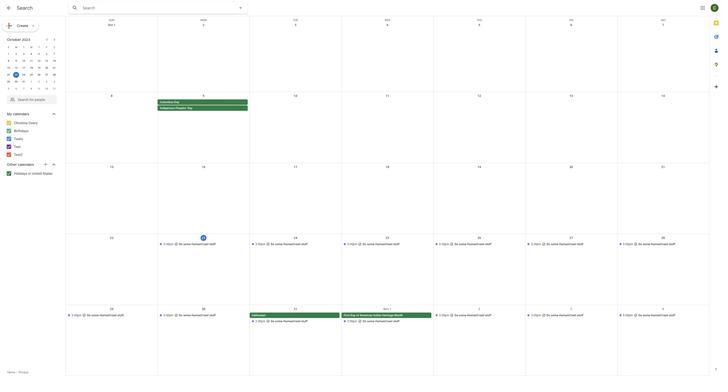 Task type: vqa. For each thing, say whether or not it's contained in the screenshot.
middle 7
yes



Task type: describe. For each thing, give the bounding box(es) containing it.
day for first
[[350, 314, 355, 317]]

29 for nov 1
[[110, 308, 113, 311]]

november 4 element
[[51, 79, 57, 85]]

11 element
[[28, 58, 34, 64]]

0 horizontal spatial 5
[[8, 87, 9, 90]]

f
[[46, 46, 47, 49]]

test
[[14, 145, 21, 149]]

wed
[[385, 19, 390, 22]]

9 for october 2023
[[15, 60, 17, 62]]

1 vertical spatial 9
[[38, 87, 40, 90]]

1 vertical spatial 26
[[478, 237, 481, 240]]

11 for sun
[[386, 94, 389, 98]]

my
[[7, 112, 12, 116]]

22 element
[[6, 72, 12, 78]]

my calendars list
[[1, 119, 62, 159]]

19 element
[[36, 65, 42, 71]]

27 inside grid
[[570, 237, 573, 240]]

other
[[7, 163, 17, 167]]

16 inside october 2023 grid
[[15, 67, 18, 69]]

23 inside 23, today element
[[15, 73, 18, 76]]

row containing sun
[[66, 16, 709, 22]]

november 9 element
[[36, 86, 42, 92]]

21 inside row group
[[53, 67, 56, 69]]

19 inside "element"
[[38, 67, 40, 69]]

sat
[[661, 19, 666, 22]]

1 right nov
[[390, 308, 391, 311]]

17 inside "element"
[[22, 67, 25, 69]]

november 11 element
[[51, 86, 57, 92]]

indigenous peoples' day button
[[158, 106, 248, 111]]

31 element
[[21, 79, 27, 85]]

columbus day button
[[158, 100, 248, 105]]

terms – privacy
[[7, 371, 28, 375]]

heritage
[[382, 314, 394, 317]]

of
[[356, 314, 359, 317]]

privacy
[[19, 371, 28, 375]]

17 element
[[21, 65, 27, 71]]

christina
[[14, 121, 28, 125]]

cell containing first day of american indian heritage month
[[342, 313, 433, 325]]

8 for sun
[[111, 94, 113, 98]]

november 1 element
[[28, 79, 34, 85]]

halloween
[[252, 314, 266, 317]]

21 element
[[51, 65, 57, 71]]

0 vertical spatial 20
[[45, 67, 48, 69]]

12 for october 2023
[[38, 60, 40, 62]]

1 right the oct
[[114, 23, 115, 27]]

26 inside october 2023 grid
[[38, 73, 40, 76]]

6 for 1
[[46, 53, 47, 55]]

22 inside grid
[[110, 237, 113, 240]]

calendars for my calendars
[[13, 112, 29, 116]]

october 2023
[[7, 37, 30, 42]]

oct
[[108, 23, 113, 27]]

tasks
[[14, 137, 23, 141]]

6 for oct 1
[[570, 23, 572, 27]]

columbus day indigenous peoples' day
[[160, 101, 192, 110]]

sun
[[109, 19, 114, 22]]

1 horizontal spatial 19
[[478, 166, 481, 169]]

terms link
[[7, 371, 15, 375]]

united
[[32, 172, 42, 176]]

24 inside grid
[[294, 237, 297, 240]]

0 horizontal spatial 6
[[15, 87, 17, 90]]

13 for october 2023
[[45, 60, 48, 62]]

Search text field
[[83, 6, 224, 11]]

test2
[[14, 153, 23, 157]]

first day of american indian heritage month
[[344, 314, 403, 317]]

–
[[16, 371, 18, 375]]

13 element
[[44, 58, 50, 64]]

thu
[[477, 19, 482, 22]]

search
[[17, 5, 33, 11]]

october 2023 grid
[[5, 44, 58, 92]]

18 inside october 2023 grid
[[30, 67, 33, 69]]

other calendars
[[7, 163, 34, 167]]

23, today element
[[13, 72, 19, 78]]

Search for people text field
[[10, 95, 54, 104]]

november 7 element
[[21, 86, 27, 92]]

9 for sun
[[203, 94, 205, 98]]

2 s from the left
[[54, 46, 55, 49]]

7 for 1
[[54, 53, 55, 55]]

1 horizontal spatial 10
[[45, 87, 48, 90]]

13 for sun
[[570, 94, 573, 98]]

nov 1
[[383, 308, 391, 311]]

add other calendars image
[[43, 162, 48, 167]]

30 for nov 1
[[202, 308, 205, 311]]

1 down 25 element
[[31, 80, 32, 83]]

25 inside october 2023 grid
[[30, 73, 33, 76]]

w
[[30, 46, 32, 49]]

10 for sun
[[294, 94, 297, 98]]

november 2 element
[[36, 79, 42, 85]]

27 element
[[44, 72, 50, 78]]

14 for october 2023
[[53, 60, 56, 62]]

18 element
[[28, 65, 34, 71]]

2 vertical spatial 7
[[23, 87, 24, 90]]

22 inside october 2023 grid
[[7, 73, 10, 76]]

nov
[[383, 308, 389, 311]]

20 element
[[44, 65, 50, 71]]

24 element
[[21, 72, 27, 78]]

november 8 element
[[28, 86, 34, 92]]

tue
[[293, 19, 298, 22]]

29 for 1
[[7, 80, 10, 83]]

18 inside grid
[[386, 166, 389, 169]]

month
[[394, 314, 403, 317]]

31 for 1
[[22, 80, 25, 83]]

30 for 1
[[15, 80, 18, 83]]

1 horizontal spatial 15
[[110, 166, 113, 169]]

row containing 5
[[5, 85, 58, 92]]

row containing oct 1
[[66, 21, 709, 92]]

2 t from the left
[[38, 46, 40, 49]]



Task type: locate. For each thing, give the bounding box(es) containing it.
row containing 1
[[5, 51, 58, 58]]

day right the peoples' at the left top of page
[[187, 107, 192, 110]]

7 up 14 element
[[54, 53, 55, 55]]

0 vertical spatial 26
[[38, 73, 40, 76]]

28 element
[[51, 72, 57, 78]]

31
[[22, 80, 25, 83], [294, 308, 297, 311]]

18
[[30, 67, 33, 69], [386, 166, 389, 169]]

31 for nov 1
[[294, 308, 297, 311]]

31 inside grid
[[294, 308, 297, 311]]

calendars up christina
[[13, 112, 29, 116]]

create button
[[2, 20, 39, 32]]

30 inside october 2023 grid
[[15, 80, 18, 83]]

2 vertical spatial day
[[350, 314, 355, 317]]

november 5 element
[[6, 86, 12, 92]]

4
[[387, 23, 388, 27], [31, 53, 32, 55], [54, 80, 55, 83], [662, 308, 664, 311]]

2 horizontal spatial 11
[[386, 94, 389, 98]]

0 horizontal spatial 8
[[8, 60, 9, 62]]

1 vertical spatial 11
[[53, 87, 56, 90]]

1 horizontal spatial 22
[[110, 237, 113, 240]]

23
[[15, 73, 18, 76], [202, 237, 205, 240]]

0 horizontal spatial 17
[[22, 67, 25, 69]]

holidays
[[14, 172, 27, 176]]

11 inside grid
[[386, 94, 389, 98]]

calendars up in
[[18, 163, 34, 167]]

1 horizontal spatial 25
[[386, 237, 389, 240]]

26 element
[[36, 72, 42, 78]]

holidays in united states
[[14, 172, 52, 176]]

1 horizontal spatial s
[[54, 46, 55, 49]]

0 horizontal spatial 21
[[53, 67, 56, 69]]

9
[[15, 60, 17, 62], [38, 87, 40, 90], [203, 94, 205, 98]]

12
[[38, 60, 40, 62], [478, 94, 481, 98]]

1 horizontal spatial 7
[[54, 53, 55, 55]]

15
[[7, 67, 10, 69], [110, 166, 113, 169]]

my calendars
[[7, 112, 29, 116]]

calendars inside dropdown button
[[18, 163, 34, 167]]

row
[[66, 16, 709, 22], [66, 21, 709, 92], [5, 44, 58, 51], [5, 51, 58, 58], [5, 58, 58, 65], [5, 65, 58, 71], [5, 71, 58, 78], [5, 78, 58, 85], [5, 85, 58, 92], [66, 92, 709, 163], [66, 163, 709, 234], [66, 234, 709, 305], [66, 305, 709, 377]]

0 vertical spatial 19
[[38, 67, 40, 69]]

0 horizontal spatial 30
[[15, 80, 18, 83]]

1 vertical spatial 31
[[294, 308, 297, 311]]

t
[[23, 46, 25, 49], [38, 46, 40, 49]]

3
[[295, 23, 296, 27], [23, 53, 24, 55], [46, 80, 47, 83], [570, 308, 572, 311]]

23 cell
[[12, 71, 20, 78]]

22
[[7, 73, 10, 76], [110, 237, 113, 240]]

0 horizontal spatial s
[[8, 46, 9, 49]]

1 vertical spatial 7
[[54, 53, 55, 55]]

fri
[[569, 19, 573, 22]]

28
[[53, 73, 56, 76], [661, 237, 665, 240]]

28 inside row group
[[53, 73, 56, 76]]

1 horizontal spatial 29
[[110, 308, 113, 311]]

row group containing 1
[[5, 51, 58, 92]]

0 horizontal spatial 26
[[38, 73, 40, 76]]

6 inside grid
[[570, 23, 572, 27]]

28 inside grid
[[661, 237, 665, 240]]

1 vertical spatial 18
[[386, 166, 389, 169]]

27 inside october 2023 grid
[[45, 73, 48, 76]]

30
[[15, 80, 18, 83], [202, 308, 205, 311]]

1 horizontal spatial 6
[[46, 53, 47, 55]]

search heading
[[17, 5, 33, 11]]

2 horizontal spatial 8
[[111, 94, 113, 98]]

columbus
[[160, 101, 173, 104]]

0 vertical spatial 30
[[15, 80, 18, 83]]

0 horizontal spatial 15
[[7, 67, 10, 69]]

29 element
[[6, 79, 12, 85]]

day left of
[[350, 314, 355, 317]]

tab list
[[709, 16, 723, 363]]

0 horizontal spatial 24
[[22, 73, 25, 76]]

1 horizontal spatial 30
[[202, 308, 205, 311]]

cell
[[66, 100, 158, 112], [158, 100, 250, 112], [250, 100, 342, 112], [342, 100, 433, 112], [525, 100, 617, 112], [66, 242, 158, 248], [250, 313, 342, 325], [342, 313, 433, 325]]

0 horizontal spatial 19
[[38, 67, 40, 69]]

24
[[22, 73, 25, 76], [294, 237, 297, 240]]

5
[[478, 23, 480, 27], [38, 53, 40, 55], [8, 87, 9, 90]]

do
[[179, 243, 183, 246], [271, 243, 274, 246], [363, 243, 366, 246], [455, 243, 458, 246], [547, 243, 550, 246], [638, 243, 642, 246], [87, 314, 91, 317], [179, 314, 183, 317], [455, 314, 458, 317], [547, 314, 550, 317], [638, 314, 642, 317], [271, 320, 274, 323], [363, 320, 366, 323]]

0 horizontal spatial 10
[[22, 60, 25, 62]]

14 inside row group
[[53, 60, 56, 62]]

oct 1
[[108, 23, 115, 27]]

1 horizontal spatial 27
[[570, 237, 573, 240]]

16
[[15, 67, 18, 69], [202, 166, 205, 169]]

29 inside 29 element
[[7, 80, 10, 83]]

23 inside grid
[[202, 237, 205, 240]]

1 horizontal spatial 24
[[294, 237, 297, 240]]

6
[[570, 23, 572, 27], [46, 53, 47, 55], [15, 87, 17, 90]]

2 vertical spatial 10
[[294, 94, 297, 98]]

0 horizontal spatial 22
[[7, 73, 10, 76]]

11 for october 2023
[[30, 60, 33, 62]]

christina overa
[[14, 121, 37, 125]]

1 vertical spatial 8
[[31, 87, 32, 90]]

1 vertical spatial 15
[[110, 166, 113, 169]]

2
[[203, 23, 205, 27], [15, 53, 17, 55], [38, 80, 40, 83], [478, 308, 480, 311]]

13
[[45, 60, 48, 62], [570, 94, 573, 98]]

create
[[17, 24, 28, 28]]

row group
[[5, 51, 58, 92]]

0 vertical spatial 29
[[7, 80, 10, 83]]

november 10 element
[[44, 86, 50, 92]]

1 vertical spatial calendars
[[18, 163, 34, 167]]

6 down f on the left top of the page
[[46, 53, 47, 55]]

stuff
[[209, 243, 216, 246], [301, 243, 308, 246], [393, 243, 399, 246], [485, 243, 491, 246], [577, 243, 583, 246], [669, 243, 675, 246], [117, 314, 124, 317], [209, 314, 216, 317], [485, 314, 491, 317], [577, 314, 583, 317], [669, 314, 675, 317], [301, 320, 308, 323], [393, 320, 399, 323]]

terms
[[7, 371, 15, 375]]

12 for sun
[[478, 94, 481, 98]]

grid containing oct 1
[[66, 16, 709, 377]]

1 vertical spatial 29
[[110, 308, 113, 311]]

1 vertical spatial 27
[[570, 237, 573, 240]]

31 up halloween button
[[294, 308, 297, 311]]

0 vertical spatial 8
[[8, 60, 9, 62]]

s
[[8, 46, 9, 49], [54, 46, 55, 49]]

10 inside grid
[[294, 94, 297, 98]]

go back image
[[6, 5, 12, 11]]

1 horizontal spatial 26
[[478, 237, 481, 240]]

0 horizontal spatial 16
[[15, 67, 18, 69]]

10
[[22, 60, 25, 62], [45, 87, 48, 90], [294, 94, 297, 98]]

1 vertical spatial 20
[[570, 166, 573, 169]]

1 vertical spatial day
[[187, 107, 192, 110]]

0 horizontal spatial t
[[23, 46, 25, 49]]

1 horizontal spatial 21
[[661, 166, 665, 169]]

search image
[[70, 3, 80, 13]]

26
[[38, 73, 40, 76], [478, 237, 481, 240]]

2 horizontal spatial 6
[[570, 23, 572, 27]]

t left the w
[[23, 46, 25, 49]]

none search field the 'search for people'
[[0, 93, 62, 104]]

30 element
[[13, 79, 19, 85]]

day up the peoples' at the left top of page
[[174, 101, 179, 104]]

my calendars button
[[1, 110, 62, 118]]

day inside first day of american indian heritage month button
[[350, 314, 355, 317]]

5 up 12 "element"
[[38, 53, 40, 55]]

0 horizontal spatial 27
[[45, 73, 48, 76]]

states
[[43, 172, 52, 176]]

13 inside october 2023 grid
[[45, 60, 48, 62]]

1 up 15 element
[[8, 53, 9, 55]]

7
[[662, 23, 664, 27], [54, 53, 55, 55], [23, 87, 24, 90]]

in
[[28, 172, 31, 176]]

7 inside grid
[[662, 23, 664, 27]]

1 s from the left
[[8, 46, 9, 49]]

do some humancrawl stuff
[[179, 243, 216, 246], [271, 243, 308, 246], [363, 243, 399, 246], [455, 243, 491, 246], [547, 243, 583, 246], [638, 243, 675, 246], [87, 314, 124, 317], [179, 314, 216, 317], [455, 314, 491, 317], [547, 314, 583, 317], [638, 314, 675, 317], [271, 320, 308, 323], [363, 320, 399, 323]]

2 vertical spatial 9
[[203, 94, 205, 98]]

1 vertical spatial 12
[[478, 94, 481, 98]]

2 horizontal spatial 10
[[294, 94, 297, 98]]

0 horizontal spatial 31
[[22, 80, 25, 83]]

1 horizontal spatial 31
[[294, 308, 297, 311]]

0 horizontal spatial 28
[[53, 73, 56, 76]]

10 element
[[21, 58, 27, 64]]

0 vertical spatial 7
[[662, 23, 664, 27]]

24 inside october 2023 grid
[[22, 73, 25, 76]]

cell containing halloween
[[250, 313, 342, 325]]

16 inside grid
[[202, 166, 205, 169]]

1 vertical spatial 24
[[294, 237, 297, 240]]

american
[[360, 314, 372, 317]]

some
[[183, 243, 191, 246], [275, 243, 283, 246], [367, 243, 375, 246], [459, 243, 466, 246], [551, 243, 558, 246], [643, 243, 650, 246], [91, 314, 99, 317], [183, 314, 191, 317], [459, 314, 466, 317], [551, 314, 558, 317], [643, 314, 650, 317], [275, 320, 283, 323], [367, 320, 375, 323]]

14 for sun
[[661, 94, 665, 98]]

1 vertical spatial 13
[[570, 94, 573, 98]]

halloween button
[[250, 313, 340, 318]]

1 vertical spatial 14
[[661, 94, 665, 98]]

1 horizontal spatial 14
[[661, 94, 665, 98]]

29
[[7, 80, 10, 83], [110, 308, 113, 311]]

5 down 29 element
[[8, 87, 9, 90]]

1 horizontal spatial 20
[[570, 166, 573, 169]]

15 inside 15 element
[[7, 67, 10, 69]]

12 inside 12 "element"
[[38, 60, 40, 62]]

0 vertical spatial 11
[[30, 60, 33, 62]]

1 horizontal spatial 8
[[31, 87, 32, 90]]

0 horizontal spatial 13
[[45, 60, 48, 62]]

25 element
[[28, 72, 34, 78]]

2 vertical spatial 5
[[8, 87, 9, 90]]

2 vertical spatial 6
[[15, 87, 17, 90]]

0 vertical spatial 14
[[53, 60, 56, 62]]

indigenous
[[160, 107, 175, 110]]

0 horizontal spatial 9
[[15, 60, 17, 62]]

31 down 24 element
[[22, 80, 25, 83]]

7 down '31' element
[[23, 87, 24, 90]]

2023
[[22, 37, 30, 42]]

t left f on the left top of the page
[[38, 46, 40, 49]]

12 inside grid
[[478, 94, 481, 98]]

15 element
[[6, 65, 12, 71]]

1
[[114, 23, 115, 27], [8, 53, 9, 55], [31, 80, 32, 83], [390, 308, 391, 311]]

1 vertical spatial 6
[[46, 53, 47, 55]]

humancrawl
[[191, 243, 209, 246], [283, 243, 300, 246], [375, 243, 392, 246], [467, 243, 484, 246], [559, 243, 576, 246], [651, 243, 668, 246], [100, 314, 117, 317], [191, 314, 209, 317], [467, 314, 484, 317], [559, 314, 576, 317], [651, 314, 668, 317], [283, 320, 300, 323], [375, 320, 392, 323]]

2 vertical spatial 8
[[111, 94, 113, 98]]

other calendars button
[[1, 161, 62, 169]]

25
[[30, 73, 33, 76], [386, 237, 389, 240]]

november 3 element
[[44, 79, 50, 85]]

1 horizontal spatial t
[[38, 46, 40, 49]]

21
[[53, 67, 56, 69], [661, 166, 665, 169]]

8
[[8, 60, 9, 62], [31, 87, 32, 90], [111, 94, 113, 98]]

day
[[174, 101, 179, 104], [187, 107, 192, 110], [350, 314, 355, 317]]

m
[[15, 46, 17, 49]]

20
[[45, 67, 48, 69], [570, 166, 573, 169]]

search options image
[[236, 3, 245, 13]]

0 horizontal spatial 18
[[30, 67, 33, 69]]

0 vertical spatial 18
[[30, 67, 33, 69]]

1 vertical spatial 5
[[38, 53, 40, 55]]

11
[[30, 60, 33, 62], [53, 87, 56, 90], [386, 94, 389, 98]]

birthdays
[[14, 129, 28, 133]]

6 down 30 element
[[15, 87, 17, 90]]

10 for october 2023
[[22, 60, 25, 62]]

0 vertical spatial 27
[[45, 73, 48, 76]]

1 horizontal spatial 12
[[478, 94, 481, 98]]

7 down sat
[[662, 23, 664, 27]]

s left 'm'
[[8, 46, 9, 49]]

17
[[22, 67, 25, 69], [294, 166, 297, 169]]

21 inside grid
[[661, 166, 665, 169]]

31 inside row group
[[22, 80, 25, 83]]

19
[[38, 67, 40, 69], [478, 166, 481, 169]]

3:30pm
[[163, 243, 173, 246], [255, 243, 265, 246], [347, 243, 357, 246], [439, 243, 449, 246], [531, 243, 541, 246], [623, 243, 633, 246], [71, 314, 82, 317], [163, 314, 173, 317], [439, 314, 449, 317], [531, 314, 541, 317], [623, 314, 633, 317], [255, 320, 265, 323], [347, 320, 357, 323]]

0 vertical spatial 5
[[478, 23, 480, 27]]

cell containing columbus day
[[158, 100, 250, 112]]

16 element
[[13, 65, 19, 71]]

5 for oct 1
[[478, 23, 480, 27]]

None search field
[[69, 2, 248, 14], [0, 93, 62, 104], [69, 2, 248, 14]]

2 horizontal spatial 7
[[662, 23, 664, 27]]

1 vertical spatial 19
[[478, 166, 481, 169]]

5 inside grid
[[478, 23, 480, 27]]

0 vertical spatial 16
[[15, 67, 18, 69]]

privacy link
[[19, 371, 28, 375]]

calendars
[[13, 112, 29, 116], [18, 163, 34, 167]]

9 up 16 element at the top of page
[[15, 60, 17, 62]]

october
[[7, 37, 21, 42]]

1 vertical spatial 30
[[202, 308, 205, 311]]

first day of american indian heritage month button
[[342, 313, 431, 318]]

peoples'
[[175, 107, 187, 110]]

first
[[344, 314, 350, 317]]

overa
[[29, 121, 37, 125]]

0 vertical spatial 22
[[7, 73, 10, 76]]

s right f on the left top of the page
[[54, 46, 55, 49]]

0 horizontal spatial 11
[[30, 60, 33, 62]]

calendars for other calendars
[[18, 163, 34, 167]]

0 vertical spatial 9
[[15, 60, 17, 62]]

mon
[[200, 19, 207, 22]]

indian
[[373, 314, 381, 317]]

2 horizontal spatial 5
[[478, 23, 480, 27]]

9 up columbus day button
[[203, 94, 205, 98]]

5 down thu
[[478, 23, 480, 27]]

14 inside grid
[[661, 94, 665, 98]]

1 vertical spatial 21
[[661, 166, 665, 169]]

7 for oct 1
[[662, 23, 664, 27]]

30 inside grid
[[202, 308, 205, 311]]

13 inside grid
[[570, 94, 573, 98]]

1 horizontal spatial 18
[[386, 166, 389, 169]]

9 inside grid
[[203, 94, 205, 98]]

1 vertical spatial 28
[[661, 237, 665, 240]]

5 for 1
[[38, 53, 40, 55]]

grid
[[66, 16, 709, 377]]

6 down fri
[[570, 23, 572, 27]]

0 vertical spatial 6
[[570, 23, 572, 27]]

row containing s
[[5, 44, 58, 51]]

12 element
[[36, 58, 42, 64]]

1 horizontal spatial day
[[187, 107, 192, 110]]

1 horizontal spatial 11
[[53, 87, 56, 90]]

14 element
[[51, 58, 57, 64]]

29 inside grid
[[110, 308, 113, 311]]

0 vertical spatial calendars
[[13, 112, 29, 116]]

8 for october 2023
[[8, 60, 9, 62]]

8 inside november 8 element
[[31, 87, 32, 90]]

9 down november 2 element
[[38, 87, 40, 90]]

november 6 element
[[13, 86, 19, 92]]

27
[[45, 73, 48, 76], [570, 237, 573, 240]]

calendars inside dropdown button
[[13, 112, 29, 116]]

1 horizontal spatial 28
[[661, 237, 665, 240]]

0 vertical spatial 24
[[22, 73, 25, 76]]

1 horizontal spatial 9
[[38, 87, 40, 90]]

0 horizontal spatial 7
[[23, 87, 24, 90]]

day for columbus
[[174, 101, 179, 104]]

1 t from the left
[[23, 46, 25, 49]]

1 horizontal spatial 17
[[294, 166, 297, 169]]

25 inside grid
[[386, 237, 389, 240]]

0 vertical spatial 15
[[7, 67, 10, 69]]

1 vertical spatial 17
[[294, 166, 297, 169]]



